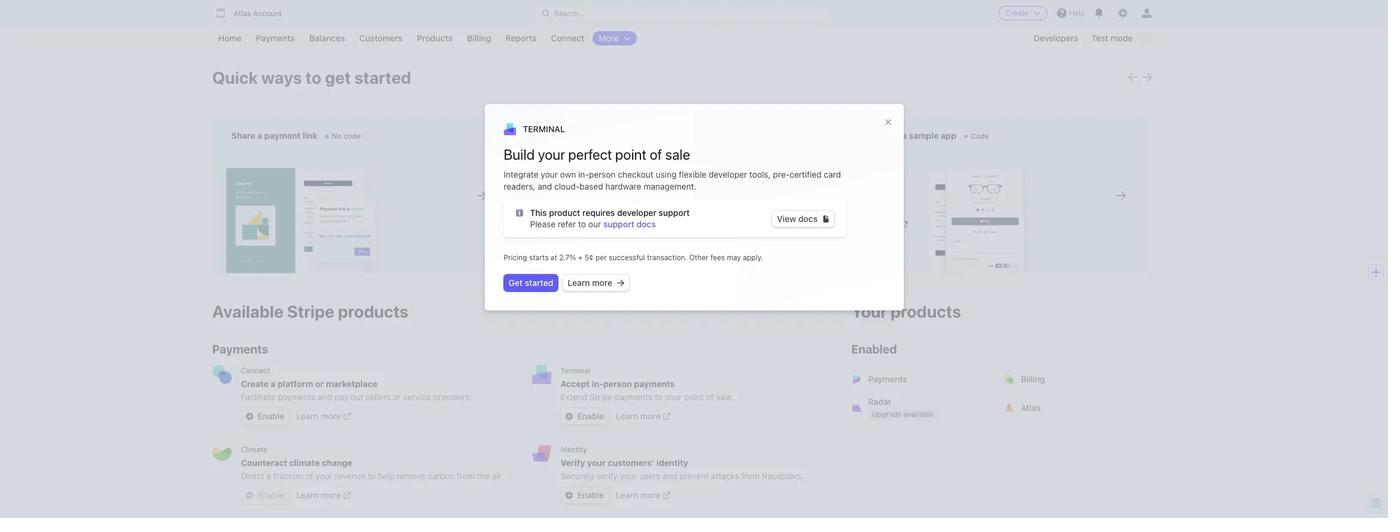Task type: vqa. For each thing, say whether or not it's contained in the screenshot.
extend on the left
yes



Task type: describe. For each thing, give the bounding box(es) containing it.
5¢
[[585, 253, 594, 262]]

developers link
[[1028, 31, 1084, 45]]

transaction.
[[647, 253, 687, 262]]

and inside the connect create a platform or marketplace facilitate payments and pay out sellers or service providers.
[[318, 392, 332, 402]]

and inside integrate your own in-person checkout using flexible developer tools, pre-certified card readers, and cloud-based hardware management.
[[538, 181, 552, 191]]

sample
[[909, 130, 939, 141]]

air.
[[492, 471, 503, 481]]

0 horizontal spatial point
[[615, 146, 647, 163]]

share
[[231, 130, 255, 141]]

developer inside this product requires developer support please refer to our support docs
[[617, 208, 656, 218]]

1 horizontal spatial or
[[393, 392, 401, 402]]

and inside identity verify your customers' identity securely verify your users and prevent attacks from fraudsters.
[[663, 471, 677, 481]]

hardware
[[605, 181, 641, 191]]

quick ways to get started
[[212, 68, 411, 87]]

to inside this product requires developer support please refer to our support docs
[[578, 219, 586, 229]]

learn for fraudsters.
[[616, 490, 638, 500]]

shift section content left image
[[1128, 72, 1138, 82]]

build
[[504, 146, 535, 163]]

products link
[[411, 31, 459, 45]]

svg image down extend
[[565, 413, 573, 420]]

learn for carbon
[[296, 490, 319, 500]]

direct
[[241, 471, 264, 481]]

0 horizontal spatial billing
[[467, 33, 491, 43]]

extend
[[561, 392, 587, 402]]

atlas for atlas
[[1021, 403, 1041, 413]]

certified
[[790, 169, 822, 179]]

more down terminal accept in-person payments extend stripe payments to your point of sale.
[[640, 411, 661, 421]]

based
[[580, 181, 603, 191]]

link
[[303, 130, 317, 141]]

the
[[477, 471, 490, 481]]

climate
[[289, 458, 320, 468]]

learn more for service
[[296, 411, 341, 421]]

more down the per
[[592, 278, 612, 288]]

cloud-
[[554, 181, 580, 191]]

create inside button
[[1005, 8, 1029, 17]]

1 horizontal spatial support
[[659, 208, 690, 218]]

successful
[[609, 253, 645, 262]]

mode
[[1110, 33, 1133, 43]]

person inside integrate your own in-person checkout using flexible developer tools, pre-certified card readers, and cloud-based hardware management.
[[589, 169, 616, 179]]

developers
[[1034, 33, 1078, 43]]

fees
[[711, 253, 725, 262]]

docs inside view docs link
[[798, 213, 818, 224]]

other
[[689, 253, 708, 262]]

code
[[971, 132, 989, 141]]

accept
[[561, 379, 590, 389]]

2 products from the left
[[891, 302, 961, 321]]

ways
[[261, 68, 302, 87]]

your
[[851, 302, 887, 321]]

search…
[[554, 9, 584, 18]]

learn more down terminal accept in-person payments extend stripe payments to your point of sale.
[[616, 411, 661, 421]]

learn down terminal accept in-person payments extend stripe payments to your point of sale.
[[616, 411, 638, 421]]

docs inside this product requires developer support please refer to our support docs
[[637, 219, 656, 229]]

developer inside integrate your own in-person checkout using flexible developer tools, pre-certified card readers, and cloud-based hardware management.
[[709, 169, 747, 179]]

payment
[[264, 130, 301, 141]]

try out a sample app
[[871, 130, 956, 141]]

learn more down 5¢
[[568, 278, 612, 288]]

support docs link
[[603, 219, 656, 229]]

fraction
[[273, 471, 303, 481]]

from inside identity verify your customers' identity securely verify your users and prevent attacks from fraudsters.
[[742, 471, 759, 481]]

this product requires developer support please refer to our support docs
[[530, 208, 690, 229]]

per
[[596, 253, 607, 262]]

refer
[[558, 219, 576, 229]]

enabled
[[851, 342, 897, 356]]

flexible
[[679, 169, 706, 179]]

try
[[871, 130, 884, 141]]

card
[[824, 169, 841, 179]]

shift section content right image
[[1142, 72, 1152, 82]]

from inside climate counteract climate change direct a fraction of your revenue to help remove carbon from the air.
[[457, 471, 475, 481]]

service
[[403, 392, 431, 402]]

starts
[[529, 253, 549, 262]]

identity
[[657, 458, 688, 468]]

invoice
[[586, 130, 615, 141]]

users
[[639, 471, 661, 481]]

1 vertical spatial billing link
[[997, 365, 1152, 394]]

a right "share"
[[257, 130, 262, 141]]

1 vertical spatial support
[[603, 219, 634, 229]]

balances link
[[303, 31, 351, 45]]

create inside the connect create a platform or marketplace facilitate payments and pay out sellers or service providers.
[[241, 379, 269, 389]]

0 vertical spatial payments
[[256, 33, 295, 43]]

atlas for atlas account
[[234, 9, 251, 18]]

more for carbon
[[321, 490, 341, 500]]

your up verify
[[587, 458, 606, 468]]

create button
[[998, 6, 1048, 20]]

radar upgrade available
[[868, 397, 934, 419]]

customers
[[359, 33, 403, 43]]

marketplace
[[326, 379, 377, 389]]

enable link for verify
[[561, 487, 609, 504]]

quick
[[212, 68, 258, 87]]

+
[[578, 253, 583, 262]]

attacks
[[711, 471, 739, 481]]

get started
[[508, 278, 553, 288]]

svg image for facilitate payments and pay out sellers or service providers.
[[246, 413, 253, 420]]

platform
[[278, 379, 313, 389]]

an
[[574, 130, 584, 141]]

no code for share a payment link
[[332, 132, 361, 141]]

svg image down successful
[[617, 279, 624, 287]]

point inside terminal accept in-person payments extend stripe payments to your point of sale.
[[684, 392, 704, 402]]

0 vertical spatial out
[[886, 130, 900, 141]]

upgrade
[[872, 410, 902, 419]]

enable button
[[241, 487, 289, 504]]

own
[[560, 169, 576, 179]]

your inside terminal accept in-person payments extend stripe payments to your point of sale.
[[665, 392, 682, 402]]

send an invoice
[[551, 130, 615, 141]]

1 vertical spatial billing
[[1021, 374, 1045, 384]]

may
[[727, 253, 741, 262]]

our
[[588, 219, 601, 229]]

1 horizontal spatial payments link
[[844, 365, 999, 394]]

enable inside button
[[258, 490, 284, 500]]

payments for extend stripe payments to your point of sale.
[[615, 392, 652, 402]]

apply.
[[743, 253, 763, 262]]

pricing starts at 2.7% + 5¢ per successful transaction. other fees may apply.
[[504, 253, 763, 262]]

your inside climate counteract climate change direct a fraction of your revenue to help remove carbon from the air.
[[315, 471, 333, 481]]

tools,
[[749, 169, 771, 179]]

learn more link down the per
[[563, 275, 629, 291]]

0 vertical spatial or
[[315, 379, 324, 389]]

0 vertical spatial stripe
[[287, 302, 334, 321]]

build your perfect point of sale
[[504, 146, 690, 163]]

reports
[[506, 33, 537, 43]]

code for share a payment link
[[344, 132, 361, 141]]

pre-
[[773, 169, 790, 179]]

pay
[[334, 392, 348, 402]]

remove
[[397, 471, 425, 481]]

integrate
[[504, 169, 538, 179]]

identity verify your customers' identity securely verify your users and prevent attacks from fraudsters.
[[561, 445, 804, 481]]

notifications image
[[1094, 8, 1104, 18]]

climate counteract climate change direct a fraction of your revenue to help remove carbon from the air.
[[241, 445, 503, 481]]

more
[[599, 33, 619, 43]]

home link
[[212, 31, 248, 45]]

svg image inside enable button
[[246, 492, 253, 499]]

management.
[[644, 181, 696, 191]]

home
[[218, 33, 242, 43]]

your down customers'
[[620, 471, 637, 481]]



Task type: locate. For each thing, give the bounding box(es) containing it.
started right get
[[525, 278, 553, 288]]

learn down platform
[[296, 411, 319, 421]]

1 horizontal spatial and
[[538, 181, 552, 191]]

terminal for terminal accept in-person payments extend stripe payments to your point of sale.
[[561, 366, 590, 375]]

1 horizontal spatial connect
[[551, 33, 584, 43]]

no right invoice
[[630, 132, 640, 141]]

1 no code from the left
[[332, 132, 361, 141]]

1 vertical spatial terminal
[[561, 366, 590, 375]]

enable down extend
[[577, 411, 604, 421]]

0 horizontal spatial create
[[241, 379, 269, 389]]

1 horizontal spatial point
[[684, 392, 704, 402]]

requires
[[582, 208, 615, 218]]

of
[[650, 146, 662, 163], [706, 392, 714, 402], [305, 471, 313, 481]]

radar
[[868, 397, 891, 407]]

atlas account button
[[212, 5, 294, 22]]

from right attacks
[[742, 471, 759, 481]]

code for send an invoice
[[641, 132, 659, 141]]

1 vertical spatial developer
[[617, 208, 656, 218]]

learn more
[[568, 278, 612, 288], [296, 411, 341, 421], [616, 411, 661, 421], [296, 490, 341, 500], [616, 490, 661, 500]]

enable for accept
[[577, 411, 604, 421]]

terminal
[[523, 124, 565, 134], [561, 366, 590, 375]]

reports link
[[500, 31, 543, 45]]

a
[[257, 130, 262, 141], [902, 130, 907, 141], [271, 379, 276, 389], [266, 471, 271, 481]]

1 horizontal spatial create
[[1005, 8, 1029, 17]]

account
[[253, 9, 282, 18]]

0 vertical spatial support
[[659, 208, 690, 218]]

climate
[[241, 445, 267, 454]]

svg image down facilitate
[[246, 413, 253, 420]]

your down send
[[538, 146, 565, 163]]

developer up "support docs" link
[[617, 208, 656, 218]]

0 horizontal spatial code
[[344, 132, 361, 141]]

0 horizontal spatial atlas
[[234, 9, 251, 18]]

billing link
[[461, 31, 497, 45], [997, 365, 1152, 394]]

1 vertical spatial in-
[[592, 379, 603, 389]]

fraudsters.
[[762, 471, 804, 481]]

0 horizontal spatial out
[[351, 392, 363, 402]]

1 vertical spatial person
[[603, 379, 632, 389]]

connect for connect
[[551, 33, 584, 43]]

svg image
[[516, 209, 523, 217], [246, 413, 253, 420], [565, 492, 573, 499]]

app
[[941, 130, 956, 141]]

svg image
[[822, 215, 830, 223], [617, 279, 624, 287], [565, 413, 573, 420], [246, 492, 253, 499]]

change
[[322, 458, 352, 468]]

a up facilitate
[[271, 379, 276, 389]]

0 horizontal spatial payments link
[[250, 31, 301, 45]]

0 vertical spatial svg image
[[516, 209, 523, 217]]

products
[[338, 302, 408, 321], [891, 302, 961, 321]]

1 vertical spatial payments link
[[844, 365, 999, 394]]

0 horizontal spatial developer
[[617, 208, 656, 218]]

learn more link down revenue
[[296, 490, 351, 502]]

2 vertical spatial svg image
[[565, 492, 573, 499]]

1 vertical spatial connect
[[241, 366, 270, 375]]

payments down available
[[212, 342, 268, 356]]

started inside get started button
[[525, 278, 553, 288]]

sale
[[665, 146, 690, 163]]

person inside terminal accept in-person payments extend stripe payments to your point of sale.
[[603, 379, 632, 389]]

product
[[549, 208, 580, 218]]

0 horizontal spatial support
[[603, 219, 634, 229]]

1 from from the left
[[457, 471, 475, 481]]

1 vertical spatial started
[[525, 278, 553, 288]]

connect up facilitate
[[241, 366, 270, 375]]

out right try
[[886, 130, 900, 141]]

1 vertical spatial of
[[706, 392, 714, 402]]

and
[[538, 181, 552, 191], [318, 392, 332, 402], [663, 471, 677, 481]]

get
[[508, 278, 523, 288]]

providers.
[[433, 392, 472, 402]]

learn more link for service
[[296, 411, 351, 423]]

out down marketplace
[[351, 392, 363, 402]]

1 products from the left
[[338, 302, 408, 321]]

help
[[378, 471, 395, 481]]

customers'
[[608, 458, 654, 468]]

enable link down facilitate
[[241, 408, 289, 425]]

sellers
[[365, 392, 391, 402]]

your left own
[[541, 169, 558, 179]]

person
[[589, 169, 616, 179], [603, 379, 632, 389]]

please
[[530, 219, 556, 229]]

revenue
[[335, 471, 366, 481]]

learn more link down pay on the left bottom of page
[[296, 411, 351, 423]]

no
[[332, 132, 342, 141], [630, 132, 640, 141]]

0 vertical spatial connect
[[551, 33, 584, 43]]

enable link for stripe
[[561, 408, 609, 425]]

0 horizontal spatial billing link
[[461, 31, 497, 45]]

payments link up 'available'
[[844, 365, 999, 394]]

0 horizontal spatial and
[[318, 392, 332, 402]]

available stripe products
[[212, 302, 408, 321]]

1 vertical spatial stripe
[[589, 392, 613, 402]]

1 horizontal spatial out
[[886, 130, 900, 141]]

your inside integrate your own in-person checkout using flexible developer tools, pre-certified card readers, and cloud-based hardware management.
[[541, 169, 558, 179]]

2 horizontal spatial and
[[663, 471, 677, 481]]

create up facilitate
[[241, 379, 269, 389]]

svg image right the view docs on the right
[[822, 215, 830, 223]]

docs
[[798, 213, 818, 224], [637, 219, 656, 229]]

terminal inside terminal accept in-person payments extend stripe payments to your point of sale.
[[561, 366, 590, 375]]

0 horizontal spatial started
[[354, 68, 411, 87]]

1 vertical spatial out
[[351, 392, 363, 402]]

connect inside the connect create a platform or marketplace facilitate payments and pay out sellers or service providers.
[[241, 366, 270, 375]]

learn more for carbon
[[296, 490, 341, 500]]

developer left tools,
[[709, 169, 747, 179]]

using
[[656, 169, 677, 179]]

0 horizontal spatial from
[[457, 471, 475, 481]]

stripe inside terminal accept in-person payments extend stripe payments to your point of sale.
[[589, 392, 613, 402]]

2 no code from the left
[[630, 132, 659, 141]]

view
[[777, 213, 796, 224]]

2 vertical spatial and
[[663, 471, 677, 481]]

svg image inside view docs link
[[822, 215, 830, 223]]

2 no from the left
[[630, 132, 640, 141]]

to
[[306, 68, 321, 87], [578, 219, 586, 229], [655, 392, 663, 402], [368, 471, 376, 481]]

create
[[1005, 8, 1029, 17], [241, 379, 269, 389]]

0 horizontal spatial svg image
[[246, 413, 253, 420]]

or right platform
[[315, 379, 324, 389]]

1 vertical spatial payments
[[212, 342, 268, 356]]

enable down facilitate
[[258, 411, 284, 421]]

1 horizontal spatial billing link
[[997, 365, 1152, 394]]

atlas inside button
[[234, 9, 251, 18]]

1 horizontal spatial no
[[630, 132, 640, 141]]

enable link for facilitate
[[241, 408, 289, 425]]

payments link
[[250, 31, 301, 45], [844, 365, 999, 394]]

1 horizontal spatial no code
[[630, 132, 659, 141]]

learn more down users
[[616, 490, 661, 500]]

svg image down the securely
[[565, 492, 573, 499]]

learn more down 'climate'
[[296, 490, 341, 500]]

at
[[551, 253, 557, 262]]

1 horizontal spatial atlas
[[1021, 403, 1041, 413]]

your left sale.
[[665, 392, 682, 402]]

2 vertical spatial of
[[305, 471, 313, 481]]

learn more down pay on the left bottom of page
[[296, 411, 341, 421]]

2.7%
[[559, 253, 576, 262]]

0 vertical spatial billing
[[467, 33, 491, 43]]

more for service
[[321, 411, 341, 421]]

more down revenue
[[321, 490, 341, 500]]

of down 'climate'
[[305, 471, 313, 481]]

connect link
[[545, 31, 590, 45]]

in- inside integrate your own in-person checkout using flexible developer tools, pre-certified card readers, and cloud-based hardware management.
[[578, 169, 589, 179]]

in- right the accept
[[592, 379, 603, 389]]

payments down account
[[256, 33, 295, 43]]

enable for create
[[258, 411, 284, 421]]

0 horizontal spatial stripe
[[287, 302, 334, 321]]

svg image down the direct
[[246, 492, 253, 499]]

0 vertical spatial of
[[650, 146, 662, 163]]

balances
[[309, 33, 345, 43]]

2 vertical spatial payments
[[868, 374, 907, 384]]

prevent
[[679, 471, 709, 481]]

get started button
[[504, 275, 558, 291]]

facilitate
[[241, 392, 276, 402]]

0 vertical spatial person
[[589, 169, 616, 179]]

learn for service
[[296, 411, 319, 421]]

1 horizontal spatial started
[[525, 278, 553, 288]]

0 vertical spatial and
[[538, 181, 552, 191]]

1 horizontal spatial products
[[891, 302, 961, 321]]

person up based
[[589, 169, 616, 179]]

more button
[[593, 31, 637, 45]]

counteract
[[241, 458, 287, 468]]

from left 'the'
[[457, 471, 475, 481]]

point left sale.
[[684, 392, 704, 402]]

connect for connect create a platform or marketplace facilitate payments and pay out sellers or service providers.
[[241, 366, 270, 375]]

learn more link for fraudsters.
[[616, 490, 670, 502]]

securely
[[561, 471, 594, 481]]

learn more link down users
[[616, 490, 670, 502]]

no code for send an invoice
[[630, 132, 659, 141]]

docs up pricing starts at 2.7% + 5¢ per successful transaction. other fees may apply.
[[637, 219, 656, 229]]

and left pay on the left bottom of page
[[318, 392, 332, 402]]

2 code from the left
[[641, 132, 659, 141]]

a down counteract
[[266, 471, 271, 481]]

billing
[[467, 33, 491, 43], [1021, 374, 1045, 384]]

a left the sample
[[902, 130, 907, 141]]

learn down verify
[[616, 490, 638, 500]]

terminal up build
[[523, 124, 565, 134]]

2 horizontal spatial svg image
[[565, 492, 573, 499]]

more down users
[[640, 490, 661, 500]]

perfect
[[568, 146, 612, 163]]

readers,
[[504, 181, 535, 191]]

enable for verify
[[577, 490, 604, 500]]

terminal accept in-person payments extend stripe payments to your point of sale.
[[561, 366, 734, 402]]

no code
[[332, 132, 361, 141], [630, 132, 659, 141]]

started down customers link
[[354, 68, 411, 87]]

support down requires at the top left of page
[[603, 219, 634, 229]]

0 horizontal spatial of
[[305, 471, 313, 481]]

0 vertical spatial terminal
[[523, 124, 565, 134]]

no code right 'link'
[[332, 132, 361, 141]]

svg image for securely verify your users and prevent attacks from fraudsters.
[[565, 492, 573, 499]]

0 vertical spatial create
[[1005, 8, 1029, 17]]

no right 'link'
[[332, 132, 342, 141]]

enable down fraction
[[258, 490, 284, 500]]

identity
[[561, 445, 587, 454]]

0 horizontal spatial connect
[[241, 366, 270, 375]]

learn down + at the left of page
[[568, 278, 590, 288]]

enable down the securely
[[577, 490, 604, 500]]

connect create a platform or marketplace facilitate payments and pay out sellers or service providers.
[[241, 366, 472, 402]]

no code up checkout
[[630, 132, 659, 141]]

code
[[344, 132, 361, 141], [641, 132, 659, 141]]

enable link down extend
[[561, 408, 609, 425]]

your
[[538, 146, 565, 163], [541, 169, 558, 179], [665, 392, 682, 402], [587, 458, 606, 468], [315, 471, 333, 481], [620, 471, 637, 481]]

1 vertical spatial svg image
[[246, 413, 253, 420]]

of left sale
[[650, 146, 662, 163]]

0 horizontal spatial in-
[[578, 169, 589, 179]]

0 vertical spatial in-
[[578, 169, 589, 179]]

2 from from the left
[[742, 471, 759, 481]]

1 horizontal spatial billing
[[1021, 374, 1045, 384]]

create up developers link
[[1005, 8, 1029, 17]]

checkout
[[618, 169, 653, 179]]

toolbar
[[1128, 72, 1152, 84]]

1 horizontal spatial code
[[641, 132, 659, 141]]

a inside climate counteract climate change direct a fraction of your revenue to help remove carbon from the air.
[[266, 471, 271, 481]]

terminal up the accept
[[561, 366, 590, 375]]

learn more link for carbon
[[296, 490, 351, 502]]

no for share a payment link
[[332, 132, 342, 141]]

docs right view
[[798, 213, 818, 224]]

of inside climate counteract climate change direct a fraction of your revenue to help remove carbon from the air.
[[305, 471, 313, 481]]

payments up radar
[[868, 374, 907, 384]]

code right 'link'
[[344, 132, 361, 141]]

from
[[457, 471, 475, 481], [742, 471, 759, 481]]

payments inside the connect create a platform or marketplace facilitate payments and pay out sellers or service providers.
[[278, 392, 316, 402]]

2 horizontal spatial of
[[706, 392, 714, 402]]

0 horizontal spatial products
[[338, 302, 408, 321]]

pricing
[[504, 253, 527, 262]]

in- inside terminal accept in-person payments extend stripe payments to your point of sale.
[[592, 379, 603, 389]]

payments link down account
[[250, 31, 301, 45]]

billing up atlas link
[[1021, 374, 1045, 384]]

no for send an invoice
[[630, 132, 640, 141]]

learn
[[568, 278, 590, 288], [296, 411, 319, 421], [616, 411, 638, 421], [296, 490, 319, 500], [616, 490, 638, 500]]

0 vertical spatial atlas
[[234, 9, 251, 18]]

0 vertical spatial payments link
[[250, 31, 301, 45]]

1 horizontal spatial docs
[[798, 213, 818, 224]]

1 vertical spatial or
[[393, 392, 401, 402]]

1 horizontal spatial from
[[742, 471, 759, 481]]

to inside terminal accept in-person payments extend stripe payments to your point of sale.
[[655, 392, 663, 402]]

0 vertical spatial point
[[615, 146, 647, 163]]

or right the sellers
[[393, 392, 401, 402]]

connect down search…
[[551, 33, 584, 43]]

available
[[904, 410, 934, 419]]

your down the change
[[315, 471, 333, 481]]

and down identity
[[663, 471, 677, 481]]

0 vertical spatial developer
[[709, 169, 747, 179]]

0 horizontal spatial no
[[332, 132, 342, 141]]

learn more link
[[563, 275, 629, 291], [296, 411, 351, 423], [616, 411, 670, 423], [296, 490, 351, 502], [616, 490, 670, 502]]

and left cloud-
[[538, 181, 552, 191]]

this
[[530, 208, 547, 218]]

0 horizontal spatial docs
[[637, 219, 656, 229]]

customers link
[[353, 31, 409, 45]]

terminal for terminal
[[523, 124, 565, 134]]

svg image left the this
[[516, 209, 523, 217]]

1 vertical spatial create
[[241, 379, 269, 389]]

0 vertical spatial billing link
[[461, 31, 497, 45]]

learn down fraction
[[296, 490, 319, 500]]

of left sale.
[[706, 392, 714, 402]]

in- up based
[[578, 169, 589, 179]]

point up checkout
[[615, 146, 647, 163]]

of inside terminal accept in-person payments extend stripe payments to your point of sale.
[[706, 392, 714, 402]]

a inside the connect create a platform or marketplace facilitate payments and pay out sellers or service providers.
[[271, 379, 276, 389]]

more for fraudsters.
[[640, 490, 661, 500]]

carbon
[[428, 471, 455, 481]]

1 horizontal spatial svg image
[[516, 209, 523, 217]]

enable link down the securely
[[561, 487, 609, 504]]

code up checkout
[[641, 132, 659, 141]]

0 horizontal spatial no code
[[332, 132, 361, 141]]

view docs
[[777, 213, 818, 224]]

1 no from the left
[[332, 132, 342, 141]]

person right the accept
[[603, 379, 632, 389]]

0 horizontal spatial or
[[315, 379, 324, 389]]

test
[[1092, 33, 1108, 43]]

support down management.
[[659, 208, 690, 218]]

1 vertical spatial point
[[684, 392, 704, 402]]

1 vertical spatial and
[[318, 392, 332, 402]]

Search… search field
[[535, 6, 829, 21]]

1 horizontal spatial in-
[[592, 379, 603, 389]]

1 horizontal spatial of
[[650, 146, 662, 163]]

1 horizontal spatial developer
[[709, 169, 747, 179]]

1 horizontal spatial stripe
[[589, 392, 613, 402]]

learn more link down terminal accept in-person payments extend stripe payments to your point of sale.
[[616, 411, 670, 423]]

billing left reports
[[467, 33, 491, 43]]

more down pay on the left bottom of page
[[321, 411, 341, 421]]

to inside climate counteract climate change direct a fraction of your revenue to help remove carbon from the air.
[[368, 471, 376, 481]]

atlas account
[[234, 9, 282, 18]]

verify
[[596, 471, 618, 481]]

payments
[[634, 379, 675, 389], [278, 392, 316, 402], [615, 392, 652, 402]]

more
[[592, 278, 612, 288], [321, 411, 341, 421], [640, 411, 661, 421], [321, 490, 341, 500], [640, 490, 661, 500]]

payments for facilitate payments and pay out sellers or service providers.
[[278, 392, 316, 402]]

learn more for fraudsters.
[[616, 490, 661, 500]]

0 vertical spatial started
[[354, 68, 411, 87]]

out inside the connect create a platform or marketplace facilitate payments and pay out sellers or service providers.
[[351, 392, 363, 402]]

1 vertical spatial atlas
[[1021, 403, 1041, 413]]

1 code from the left
[[344, 132, 361, 141]]



